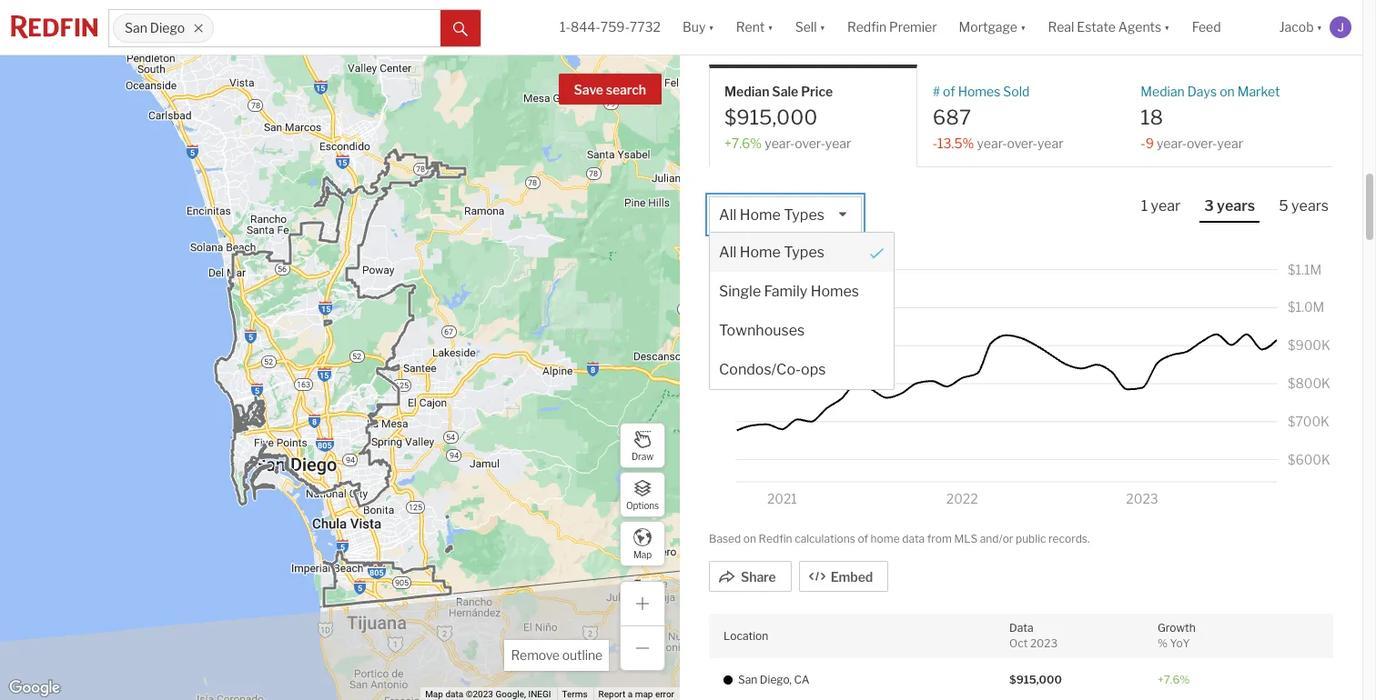 Task type: describe. For each thing, give the bounding box(es) containing it.
rent ▾
[[736, 19, 773, 35]]

san diego, ca
[[738, 674, 810, 687]]

over- for 687
[[1007, 136, 1038, 151]]

save search button
[[558, 74, 662, 105]]

sale
[[772, 83, 799, 99]]

1 types from the top
[[784, 207, 825, 224]]

from
[[927, 532, 952, 546]]

5
[[1279, 198, 1289, 215]]

sell ▾ button
[[784, 0, 836, 55]]

dialog containing all home types
[[709, 232, 895, 391]]

single family homes
[[719, 283, 859, 301]]

buy ▾
[[683, 19, 714, 35]]

844-
[[571, 19, 601, 35]]

share
[[741, 570, 776, 586]]

1-
[[560, 19, 571, 35]]

map for map
[[633, 549, 652, 560]]

calculations
[[795, 532, 855, 546]]

3 years button
[[1200, 197, 1260, 223]]

map data ©2023 google, inegi
[[425, 690, 551, 700]]

year inside median days on market 18 -9 year-over-year
[[1217, 136, 1243, 151]]

%
[[1158, 637, 1168, 651]]

days
[[1188, 83, 1217, 99]]

years for 3 years
[[1217, 198, 1255, 215]]

▾ for mortgage ▾
[[1020, 19, 1026, 35]]

▾ for rent ▾
[[768, 19, 773, 35]]

draw
[[632, 451, 654, 462]]

buy ▾ button
[[672, 0, 725, 55]]

real
[[847, 12, 883, 36]]

▾ for buy ▾
[[708, 19, 714, 35]]

save search
[[574, 82, 646, 97]]

feed
[[1192, 19, 1221, 35]]

mls
[[954, 532, 978, 546]]

redfin inside button
[[847, 19, 887, 35]]

terms link
[[562, 690, 588, 700]]

home
[[871, 532, 900, 546]]

map region
[[0, 0, 822, 701]]

map
[[635, 690, 653, 700]]

embed
[[831, 570, 873, 586]]

year- inside median sale price $915,000 +7.6% year-over-year
[[765, 136, 795, 151]]

rent ▾ button
[[736, 0, 773, 55]]

2 all home types from the top
[[719, 244, 825, 261]]

based on redfin calculations of home data from mls and/or public records.
[[709, 532, 1090, 546]]

growth % yoy
[[1158, 622, 1196, 651]]

based
[[709, 532, 741, 546]]

map button
[[620, 522, 665, 567]]

- for 687
[[933, 136, 938, 151]]

1 year button
[[1137, 197, 1185, 221]]

public
[[1016, 532, 1046, 546]]

condos/co-
[[719, 362, 801, 379]]

+7.6% inside median sale price $915,000 +7.6% year-over-year
[[725, 136, 762, 151]]

location
[[724, 629, 768, 643]]

and/or
[[980, 532, 1013, 546]]

1 horizontal spatial $915,000
[[1009, 674, 1062, 687]]

3 years
[[1204, 198, 1255, 215]]

homes for family
[[811, 283, 859, 301]]

real estate agents ▾ link
[[1048, 0, 1170, 55]]

0 horizontal spatial data
[[445, 690, 463, 700]]

1 horizontal spatial data
[[902, 532, 925, 546]]

13.5%
[[938, 136, 974, 151]]

0 horizontal spatial redfin
[[759, 532, 792, 546]]

mortgage ▾ button
[[959, 0, 1026, 55]]

data
[[1009, 622, 1034, 636]]

premier
[[889, 19, 937, 35]]

5 years button
[[1275, 197, 1334, 221]]

report
[[599, 690, 626, 700]]

estate
[[1077, 19, 1116, 35]]

feed button
[[1181, 0, 1269, 55]]

3
[[1204, 198, 1214, 215]]

report a map error link
[[599, 690, 674, 700]]

types inside dialog
[[784, 244, 825, 261]]

sell ▾ button
[[795, 0, 826, 55]]

outline
[[562, 648, 603, 664]]

google,
[[496, 690, 526, 700]]

mortgage
[[959, 19, 1018, 35]]

inegi
[[528, 690, 551, 700]]

condos/co-ops
[[719, 362, 826, 379]]

trends
[[953, 12, 1015, 36]]

1 vertical spatial on
[[744, 532, 756, 546]]

price
[[801, 83, 833, 99]]

map for map data ©2023 google, inegi
[[425, 690, 443, 700]]

townhouses
[[719, 322, 805, 340]]

# of homes sold 687 -13.5% year-over-year
[[933, 83, 1064, 151]]

agents
[[1119, 19, 1162, 35]]

error
[[655, 690, 674, 700]]

year inside button
[[1151, 198, 1181, 215]]

redfin premier
[[847, 19, 937, 35]]



Task type: locate. For each thing, give the bounding box(es) containing it.
all home types up family on the top right
[[719, 244, 825, 261]]

homes inside dialog
[[811, 283, 859, 301]]

0 vertical spatial +7.6%
[[725, 136, 762, 151]]

-
[[933, 136, 938, 151], [1141, 136, 1146, 151]]

of right #
[[943, 83, 955, 99]]

0 horizontal spatial of
[[858, 532, 868, 546]]

home
[[740, 207, 781, 224], [740, 244, 781, 261]]

1 horizontal spatial years
[[1292, 198, 1329, 215]]

2023
[[1030, 637, 1058, 651]]

search
[[606, 82, 646, 97]]

1 vertical spatial ca
[[794, 674, 810, 687]]

real estate agents ▾
[[1048, 19, 1170, 35]]

sell
[[795, 19, 817, 35]]

over- down sold
[[1007, 136, 1038, 151]]

- down 18
[[1141, 136, 1146, 151]]

▾ right agents
[[1164, 19, 1170, 35]]

of
[[943, 83, 955, 99], [858, 532, 868, 546]]

list box containing all home types
[[709, 197, 895, 391]]

redfin up share
[[759, 532, 792, 546]]

0 vertical spatial of
[[943, 83, 955, 99]]

sold
[[1003, 83, 1030, 99]]

san for san diego, ca real estate trends
[[709, 12, 745, 36]]

0 horizontal spatial year-
[[765, 136, 795, 151]]

diego, for san diego, ca real estate trends
[[750, 12, 810, 36]]

median inside median days on market 18 -9 year-over-year
[[1141, 83, 1185, 99]]

on
[[1220, 83, 1235, 99], [744, 532, 756, 546]]

0 horizontal spatial on
[[744, 532, 756, 546]]

0 vertical spatial all
[[719, 207, 737, 224]]

©2023
[[466, 690, 493, 700]]

data oct 2023
[[1009, 622, 1058, 651]]

remove outline button
[[505, 641, 609, 672]]

- down 687
[[933, 136, 938, 151]]

submit search image
[[453, 22, 468, 36]]

0 vertical spatial types
[[784, 207, 825, 224]]

1 ▾ from the left
[[708, 19, 714, 35]]

year- inside median days on market 18 -9 year-over-year
[[1157, 136, 1187, 151]]

year-
[[765, 136, 795, 151], [977, 136, 1007, 151], [1157, 136, 1187, 151]]

buy ▾ button
[[683, 0, 714, 55]]

1 horizontal spatial redfin
[[847, 19, 887, 35]]

1 year
[[1141, 198, 1181, 215]]

2 horizontal spatial over-
[[1187, 136, 1217, 151]]

3 over- from the left
[[1187, 136, 1217, 151]]

0 horizontal spatial over-
[[795, 136, 825, 151]]

homes for of
[[958, 83, 1001, 99]]

1 horizontal spatial over-
[[1007, 136, 1038, 151]]

year- for 687
[[977, 136, 1007, 151]]

data
[[902, 532, 925, 546], [445, 690, 463, 700]]

6 ▾ from the left
[[1317, 19, 1323, 35]]

1 vertical spatial of
[[858, 532, 868, 546]]

dialog
[[709, 232, 895, 391]]

of inside "# of homes sold 687 -13.5% year-over-year"
[[943, 83, 955, 99]]

over- inside "# of homes sold 687 -13.5% year-over-year"
[[1007, 136, 1038, 151]]

0 vertical spatial redfin
[[847, 19, 887, 35]]

2 - from the left
[[1141, 136, 1146, 151]]

759-
[[601, 19, 630, 35]]

years right 5
[[1292, 198, 1329, 215]]

2 year- from the left
[[977, 136, 1007, 151]]

687
[[933, 105, 971, 129]]

1 year- from the left
[[765, 136, 795, 151]]

1 vertical spatial +7.6%
[[1158, 674, 1190, 687]]

homes
[[958, 83, 1001, 99], [811, 283, 859, 301]]

report a map error
[[599, 690, 674, 700]]

median left sale
[[725, 83, 770, 99]]

homes right family on the top right
[[811, 283, 859, 301]]

▾ right buy
[[708, 19, 714, 35]]

- for 18
[[1141, 136, 1146, 151]]

0 horizontal spatial homes
[[811, 283, 859, 301]]

5 years
[[1279, 198, 1329, 215]]

data left ©2023
[[445, 690, 463, 700]]

1-844-759-7732 link
[[560, 19, 661, 35]]

san for san diego, ca
[[738, 674, 758, 687]]

▾ right the mortgage
[[1020, 19, 1026, 35]]

homes left sold
[[958, 83, 1001, 99]]

homes inside "# of homes sold 687 -13.5% year-over-year"
[[958, 83, 1001, 99]]

2 median from the left
[[1141, 83, 1185, 99]]

jacob
[[1280, 19, 1314, 35]]

types up all home types element
[[784, 207, 825, 224]]

1-844-759-7732
[[560, 19, 661, 35]]

1 home from the top
[[740, 207, 781, 224]]

median
[[725, 83, 770, 99], [1141, 83, 1185, 99]]

diego
[[150, 20, 185, 36]]

1 vertical spatial home
[[740, 244, 781, 261]]

rent ▾ button
[[725, 0, 784, 55]]

all home types element
[[710, 233, 894, 272]]

1 horizontal spatial homes
[[958, 83, 1001, 99]]

home inside dialog
[[740, 244, 781, 261]]

3 year- from the left
[[1157, 136, 1187, 151]]

ca for san diego, ca
[[794, 674, 810, 687]]

1 vertical spatial all home types
[[719, 244, 825, 261]]

9
[[1146, 136, 1154, 151]]

1
[[1141, 198, 1148, 215]]

map left ©2023
[[425, 690, 443, 700]]

1 horizontal spatial year-
[[977, 136, 1007, 151]]

market
[[1238, 83, 1280, 99]]

median sale price $915,000 +7.6% year-over-year
[[725, 83, 851, 151]]

draw button
[[620, 423, 665, 469]]

▾ right rent
[[768, 19, 773, 35]]

year- right 9
[[1157, 136, 1187, 151]]

$915,000 inside median sale price $915,000 +7.6% year-over-year
[[725, 105, 818, 129]]

1 vertical spatial all
[[719, 244, 737, 261]]

median for 18
[[1141, 83, 1185, 99]]

0 horizontal spatial years
[[1217, 198, 1255, 215]]

#
[[933, 83, 940, 99]]

2 years from the left
[[1292, 198, 1329, 215]]

1 horizontal spatial +7.6%
[[1158, 674, 1190, 687]]

estate
[[887, 12, 949, 36]]

0 vertical spatial home
[[740, 207, 781, 224]]

map
[[633, 549, 652, 560], [425, 690, 443, 700]]

2 all from the top
[[719, 244, 737, 261]]

terms
[[562, 690, 588, 700]]

ca for san diego, ca real estate trends
[[814, 12, 843, 36]]

types up single family homes
[[784, 244, 825, 261]]

▾ left user photo
[[1317, 19, 1323, 35]]

1 vertical spatial diego,
[[760, 674, 792, 687]]

oct
[[1009, 637, 1028, 651]]

1 horizontal spatial of
[[943, 83, 955, 99]]

2 types from the top
[[784, 244, 825, 261]]

1 vertical spatial map
[[425, 690, 443, 700]]

1 vertical spatial data
[[445, 690, 463, 700]]

2 over- from the left
[[1007, 136, 1038, 151]]

1 all home types from the top
[[719, 207, 825, 224]]

1 horizontal spatial map
[[633, 549, 652, 560]]

1 vertical spatial types
[[784, 244, 825, 261]]

0 horizontal spatial map
[[425, 690, 443, 700]]

0 vertical spatial ca
[[814, 12, 843, 36]]

user photo image
[[1330, 16, 1352, 38]]

years inside 'button'
[[1292, 198, 1329, 215]]

1 median from the left
[[725, 83, 770, 99]]

1 vertical spatial redfin
[[759, 532, 792, 546]]

0 vertical spatial diego,
[[750, 12, 810, 36]]

over- for 18
[[1187, 136, 1217, 151]]

mortgage ▾
[[959, 19, 1026, 35]]

over- inside median days on market 18 -9 year-over-year
[[1187, 136, 1217, 151]]

years right '3'
[[1217, 198, 1255, 215]]

yoy
[[1170, 637, 1190, 651]]

0 horizontal spatial ca
[[794, 674, 810, 687]]

rent
[[736, 19, 765, 35]]

embed button
[[799, 562, 889, 593]]

- inside median days on market 18 -9 year-over-year
[[1141, 136, 1146, 151]]

0 vertical spatial $915,000
[[725, 105, 818, 129]]

on inside median days on market 18 -9 year-over-year
[[1220, 83, 1235, 99]]

all
[[719, 207, 737, 224], [719, 244, 737, 261]]

0 horizontal spatial -
[[933, 136, 938, 151]]

year inside median sale price $915,000 +7.6% year-over-year
[[825, 136, 851, 151]]

1 vertical spatial $915,000
[[1009, 674, 1062, 687]]

year- right 13.5%
[[977, 136, 1007, 151]]

4 ▾ from the left
[[1020, 19, 1026, 35]]

options button
[[620, 472, 665, 518]]

0 vertical spatial all home types
[[719, 207, 825, 224]]

1 over- from the left
[[795, 136, 825, 151]]

$915,000 down sale
[[725, 105, 818, 129]]

all home types up all home types element
[[719, 207, 825, 224]]

0 vertical spatial on
[[1220, 83, 1235, 99]]

3 ▾ from the left
[[820, 19, 826, 35]]

share button
[[709, 562, 792, 593]]

a
[[628, 690, 633, 700]]

▾ for jacob ▾
[[1317, 19, 1323, 35]]

median inside median sale price $915,000 +7.6% year-over-year
[[725, 83, 770, 99]]

san diego
[[125, 20, 185, 36]]

median days on market 18 -9 year-over-year
[[1141, 83, 1280, 151]]

home up single
[[740, 244, 781, 261]]

records.
[[1049, 532, 1090, 546]]

map down the options
[[633, 549, 652, 560]]

jacob ▾
[[1280, 19, 1323, 35]]

1 vertical spatial homes
[[811, 283, 859, 301]]

years for 5 years
[[1292, 198, 1329, 215]]

remove san diego image
[[193, 23, 204, 34]]

year- inside "# of homes sold 687 -13.5% year-over-year"
[[977, 136, 1007, 151]]

growth
[[1158, 622, 1196, 636]]

1 years from the left
[[1217, 198, 1255, 215]]

of left home
[[858, 532, 868, 546]]

all inside dialog
[[719, 244, 737, 261]]

- inside "# of homes sold 687 -13.5% year-over-year"
[[933, 136, 938, 151]]

2 home from the top
[[740, 244, 781, 261]]

None search field
[[214, 10, 440, 46]]

options
[[626, 500, 659, 511]]

▾ for sell ▾
[[820, 19, 826, 35]]

remove outline
[[511, 648, 603, 664]]

san
[[709, 12, 745, 36], [125, 20, 147, 36], [738, 674, 758, 687]]

▾ right the sell
[[820, 19, 826, 35]]

remove
[[511, 648, 560, 664]]

home up all home types element
[[740, 207, 781, 224]]

san for san diego
[[125, 20, 147, 36]]

2 horizontal spatial year-
[[1157, 136, 1187, 151]]

0 horizontal spatial $915,000
[[725, 105, 818, 129]]

1 - from the left
[[933, 136, 938, 151]]

san diego, ca real estate trends
[[709, 12, 1015, 36]]

0 vertical spatial homes
[[958, 83, 1001, 99]]

redfin premier button
[[836, 0, 948, 55]]

list box
[[709, 197, 895, 391]]

buy
[[683, 19, 706, 35]]

redfin
[[847, 19, 887, 35], [759, 532, 792, 546]]

over-
[[795, 136, 825, 151], [1007, 136, 1038, 151], [1187, 136, 1217, 151]]

1 horizontal spatial on
[[1220, 83, 1235, 99]]

diego, for san diego, ca
[[760, 674, 792, 687]]

over- inside median sale price $915,000 +7.6% year-over-year
[[795, 136, 825, 151]]

0 horizontal spatial +7.6%
[[725, 136, 762, 151]]

1 horizontal spatial median
[[1141, 83, 1185, 99]]

5 ▾ from the left
[[1164, 19, 1170, 35]]

year- for 18
[[1157, 136, 1187, 151]]

$915,000 down "2023"
[[1009, 674, 1062, 687]]

google image
[[5, 677, 65, 701]]

over- right 9
[[1187, 136, 1217, 151]]

0 vertical spatial data
[[902, 532, 925, 546]]

on right days in the right top of the page
[[1220, 83, 1235, 99]]

1 all from the top
[[719, 207, 737, 224]]

year inside "# of homes sold 687 -13.5% year-over-year"
[[1038, 136, 1064, 151]]

0 horizontal spatial median
[[725, 83, 770, 99]]

mortgage ▾ button
[[948, 0, 1037, 55]]

1 horizontal spatial -
[[1141, 136, 1146, 151]]

median for $915,000
[[725, 83, 770, 99]]

2 ▾ from the left
[[768, 19, 773, 35]]

data left from
[[902, 532, 925, 546]]

redfin left the premier
[[847, 19, 887, 35]]

types
[[784, 207, 825, 224], [784, 244, 825, 261]]

real estate agents ▾ button
[[1037, 0, 1181, 55]]

over- down the price
[[795, 136, 825, 151]]

▾
[[708, 19, 714, 35], [768, 19, 773, 35], [820, 19, 826, 35], [1020, 19, 1026, 35], [1164, 19, 1170, 35], [1317, 19, 1323, 35]]

year- down sale
[[765, 136, 795, 151]]

years
[[1217, 198, 1255, 215], [1292, 198, 1329, 215]]

map inside map button
[[633, 549, 652, 560]]

on right based
[[744, 532, 756, 546]]

family
[[764, 283, 808, 301]]

sell ▾
[[795, 19, 826, 35]]

median up 18
[[1141, 83, 1185, 99]]

real
[[1048, 19, 1074, 35]]

save
[[574, 82, 603, 97]]

years inside button
[[1217, 198, 1255, 215]]

1 horizontal spatial ca
[[814, 12, 843, 36]]

7732
[[630, 19, 661, 35]]

0 vertical spatial map
[[633, 549, 652, 560]]



Task type: vqa. For each thing, say whether or not it's contained in the screenshot.
the Diego,
yes



